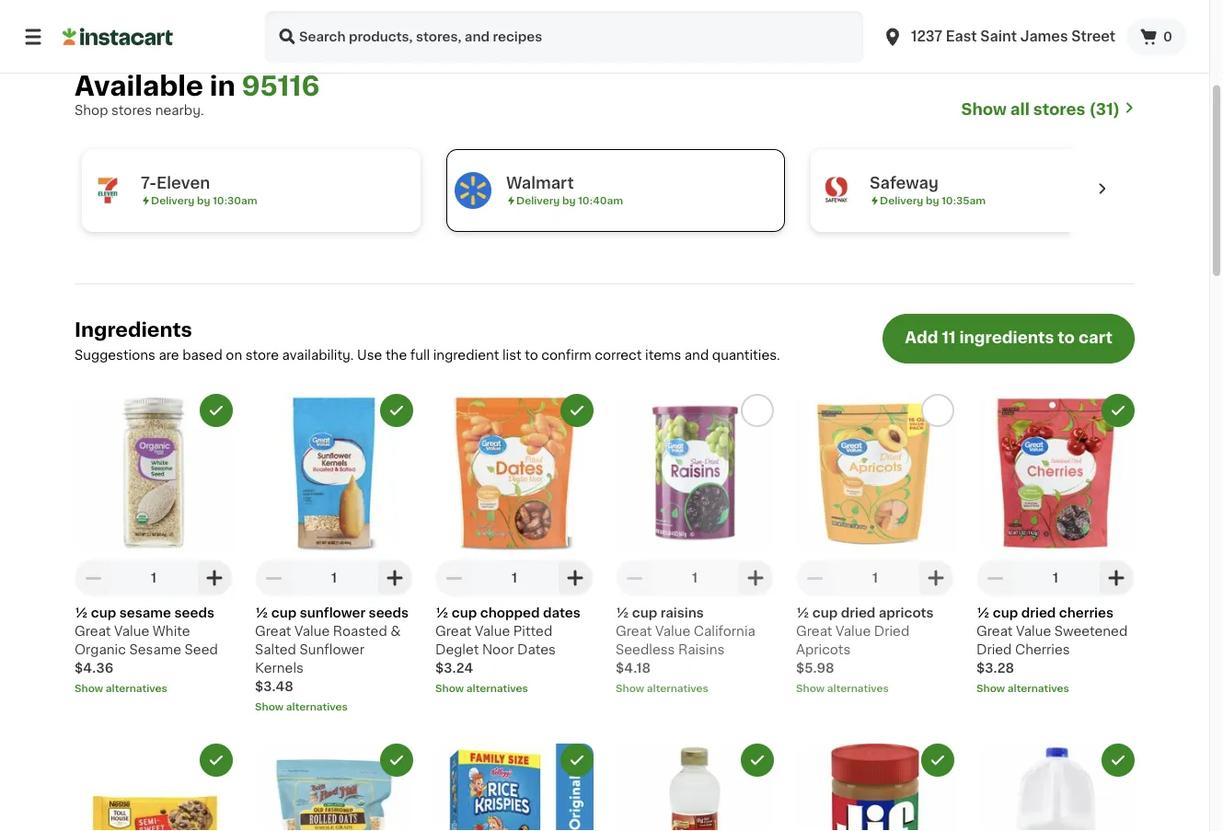 Task type: locate. For each thing, give the bounding box(es) containing it.
cup up deglet
[[452, 606, 477, 619]]

increment quantity image up seed
[[203, 567, 225, 589]]

½ inside ½ cup raisins great value california seedless raisins $4.18 show alternatives
[[616, 606, 629, 619]]

delivery down the 7-eleven
[[151, 196, 194, 206]]

0 horizontal spatial dried
[[874, 625, 910, 638]]

by down eleven at the left top of page
[[197, 196, 210, 206]]

decrement quantity image for ½ cup sesame seeds
[[82, 567, 104, 589]]

street
[[1072, 30, 1116, 43]]

raisins
[[678, 643, 725, 656]]

0 horizontal spatial decrement quantity image
[[623, 567, 645, 589]]

correct
[[595, 349, 642, 362]]

cup inside "½ cup dried apricots great value dried apricots $5.98 show alternatives"
[[813, 606, 838, 619]]

2 great from the left
[[255, 625, 291, 638]]

show down $3.28
[[977, 683, 1005, 693]]

dried down apricots
[[874, 625, 910, 638]]

safeway image
[[818, 172, 855, 209]]

increment quantity image up cherries
[[1105, 567, 1127, 589]]

great for great value dried apricots
[[796, 625, 833, 638]]

6 great from the left
[[977, 625, 1013, 638]]

sesame
[[119, 606, 171, 619]]

0 horizontal spatial by
[[197, 196, 210, 206]]

value inside '½ cup sesame seeds great value white organic sesame seed $4.36 show alternatives'
[[114, 625, 149, 638]]

show all stores (31)
[[961, 102, 1120, 117]]

2 delivery from the left
[[516, 196, 560, 206]]

cup inside ½ cup chopped dates great value pitted deglet noor dates $3.24 show alternatives
[[452, 606, 477, 619]]

show alternatives button
[[75, 681, 233, 696], [435, 681, 594, 696], [616, 681, 774, 696], [796, 681, 954, 696], [977, 681, 1135, 696], [255, 699, 413, 714]]

cup inside ½ cup raisins great value california seedless raisins $4.18 show alternatives
[[632, 606, 657, 619]]

dried
[[874, 625, 910, 638], [977, 643, 1012, 656]]

value up cherries
[[1016, 625, 1051, 638]]

2 decrement quantity image from the left
[[262, 567, 284, 589]]

3 1 from the left
[[512, 571, 517, 584]]

cup
[[91, 606, 116, 619], [271, 606, 297, 619], [452, 606, 477, 619], [632, 606, 657, 619], [813, 606, 838, 619], [993, 606, 1018, 619]]

safeway
[[870, 175, 939, 191]]

great up organic at the left bottom of page
[[75, 625, 111, 638]]

1 horizontal spatial delivery
[[516, 196, 560, 206]]

1 dried from the left
[[841, 606, 876, 619]]

decrement quantity image for ½ cup sunflower seeds
[[262, 567, 284, 589]]

list
[[502, 349, 521, 362]]

store
[[246, 349, 279, 362]]

value for dried
[[1016, 625, 1051, 638]]

stores inside available in 95116 shop stores nearby.
[[111, 104, 152, 117]]

7-
[[141, 175, 156, 191]]

1 horizontal spatial seeds
[[369, 606, 409, 619]]

1 vertical spatial to
[[525, 349, 538, 362]]

product group
[[75, 394, 233, 696], [255, 394, 413, 714], [435, 394, 594, 696], [616, 394, 774, 696], [796, 394, 954, 696], [977, 394, 1135, 696], [75, 744, 233, 831], [255, 744, 413, 831], [435, 744, 594, 831], [616, 744, 774, 831], [796, 744, 954, 831], [977, 744, 1135, 831]]

based
[[182, 349, 223, 362]]

1 increment quantity image from the left
[[203, 567, 225, 589]]

white
[[153, 625, 190, 638]]

6 1 from the left
[[1053, 571, 1058, 584]]

to right list
[[525, 349, 538, 362]]

4 great from the left
[[616, 625, 652, 638]]

cup inside ½ cup dried cherries great value sweetened dried cherries $3.28 show alternatives
[[993, 606, 1018, 619]]

½ up 'seedless'
[[616, 606, 629, 619]]

show alternatives button down $5.98
[[796, 681, 954, 696]]

seeds up &
[[369, 606, 409, 619]]

increment quantity image for ½ cup dried apricots
[[925, 567, 947, 589]]

show alternatives button down sesame
[[75, 681, 233, 696]]

2 horizontal spatial delivery
[[880, 196, 923, 206]]

dried up cherries
[[1021, 606, 1056, 619]]

1 horizontal spatial stores
[[1033, 102, 1086, 117]]

alternatives down sesame
[[106, 683, 167, 693]]

1 up "sweetened"
[[1053, 571, 1058, 584]]

5 1 from the left
[[873, 571, 878, 584]]

the
[[386, 349, 407, 362]]

delivery
[[151, 196, 194, 206], [516, 196, 560, 206], [880, 196, 923, 206]]

walmart image
[[455, 172, 491, 209]]

0 horizontal spatial dried
[[841, 606, 876, 619]]

0 horizontal spatial stores
[[111, 104, 152, 117]]

value
[[114, 625, 149, 638], [295, 625, 330, 638], [475, 625, 510, 638], [655, 625, 690, 638], [836, 625, 871, 638], [1016, 625, 1051, 638]]

decrement quantity image up apricots
[[804, 567, 826, 589]]

alternatives down noor
[[467, 683, 528, 693]]

show inside button
[[961, 102, 1007, 117]]

sweetened
[[1055, 625, 1128, 638]]

cup for ½ cup raisins
[[632, 606, 657, 619]]

6 cup from the left
[[993, 606, 1018, 619]]

cup up organic at the left bottom of page
[[91, 606, 116, 619]]

great up $3.28
[[977, 625, 1013, 638]]

show down $4.36
[[75, 683, 103, 693]]

unselect item image
[[208, 402, 225, 419], [569, 402, 585, 419], [208, 752, 225, 768], [388, 752, 405, 768], [569, 752, 585, 768]]

0 horizontal spatial decrement quantity image
[[82, 567, 104, 589]]

5 cup from the left
[[813, 606, 838, 619]]

1 value from the left
[[114, 625, 149, 638]]

½ for ½ cup dried cherries
[[977, 606, 990, 619]]

seeds inside '½ cup sesame seeds great value white organic sesame seed $4.36 show alternatives'
[[174, 606, 214, 619]]

seeds up white on the bottom of page
[[174, 606, 214, 619]]

2 ½ from the left
[[255, 606, 268, 619]]

walmart
[[506, 175, 574, 191]]

½ up apricots
[[796, 606, 809, 619]]

stores right all on the top of the page
[[1033, 102, 1086, 117]]

decrement quantity image up salted
[[262, 567, 284, 589]]

dried up $3.28
[[977, 643, 1012, 656]]

great up deglet
[[435, 625, 472, 638]]

cup up cherries
[[993, 606, 1018, 619]]

all
[[1010, 102, 1030, 117]]

2 increment quantity image from the left
[[384, 567, 406, 589]]

value down sesame
[[114, 625, 149, 638]]

great inside ½ cup sunflower seeds great value roasted & salted sunflower kernels $3.48 show alternatives
[[255, 625, 291, 638]]

0 horizontal spatial seeds
[[174, 606, 214, 619]]

½ for ½ cup sesame seeds
[[75, 606, 88, 619]]

to
[[1058, 330, 1075, 346], [525, 349, 538, 362]]

show alternatives button down raisins
[[616, 681, 774, 696]]

value inside ½ cup sunflower seeds great value roasted & salted sunflower kernels $3.48 show alternatives
[[295, 625, 330, 638]]

saint
[[980, 30, 1017, 43]]

1 up raisins
[[692, 571, 698, 584]]

seedless
[[616, 643, 675, 656]]

pitted
[[513, 625, 552, 638]]

value inside "½ cup dried apricots great value dried apricots $5.98 show alternatives"
[[836, 625, 871, 638]]

add
[[905, 330, 938, 346]]

1 horizontal spatial decrement quantity image
[[804, 567, 826, 589]]

great up salted
[[255, 625, 291, 638]]

increment quantity image
[[564, 567, 586, 589]]

1 by from the left
[[197, 196, 210, 206]]

2 horizontal spatial by
[[926, 196, 939, 206]]

delivery down safeway
[[880, 196, 923, 206]]

dried inside ½ cup dried cherries great value sweetened dried cherries $3.28 show alternatives
[[1021, 606, 1056, 619]]

alternatives down "$3.48"
[[286, 702, 348, 712]]

value for organic
[[114, 625, 149, 638]]

3 ½ from the left
[[435, 606, 449, 619]]

suggestions
[[75, 349, 155, 362]]

1 horizontal spatial by
[[562, 196, 576, 206]]

value down raisins
[[655, 625, 690, 638]]

show alternatives button down noor
[[435, 681, 594, 696]]

cup for ½ cup chopped dates
[[452, 606, 477, 619]]

dried
[[841, 606, 876, 619], [1021, 606, 1056, 619]]

great for great value pitted deglet noor dates
[[435, 625, 472, 638]]

add 11 ingredients to cart button
[[883, 314, 1135, 364]]

$3.24
[[435, 662, 473, 675]]

by for walmart
[[562, 196, 576, 206]]

seeds
[[174, 606, 214, 619], [369, 606, 409, 619]]

1 seeds from the left
[[174, 606, 214, 619]]

deglet
[[435, 643, 479, 656]]

increment quantity image up apricots
[[925, 567, 947, 589]]

0
[[1163, 30, 1173, 43]]

2 value from the left
[[295, 625, 330, 638]]

4 increment quantity image from the left
[[925, 567, 947, 589]]

great inside "½ cup dried apricots great value dried apricots $5.98 show alternatives"
[[796, 625, 833, 638]]

by left 10:35am
[[926, 196, 939, 206]]

sunflower
[[300, 606, 366, 619]]

cup inside '½ cup sesame seeds great value white organic sesame seed $4.36 show alternatives'
[[91, 606, 116, 619]]

5 great from the left
[[796, 625, 833, 638]]

show down $5.98
[[796, 683, 825, 693]]

value up apricots
[[836, 625, 871, 638]]

great inside ½ cup chopped dates great value pitted deglet noor dates $3.24 show alternatives
[[435, 625, 472, 638]]

great inside '½ cup sesame seeds great value white organic sesame seed $4.36 show alternatives'
[[75, 625, 111, 638]]

5 ½ from the left
[[796, 606, 809, 619]]

increment quantity image up &
[[384, 567, 406, 589]]

seeds for roasted
[[369, 606, 409, 619]]

3 by from the left
[[926, 196, 939, 206]]

2 dried from the left
[[1021, 606, 1056, 619]]

alternatives inside ½ cup raisins great value california seedless raisins $4.18 show alternatives
[[647, 683, 709, 693]]

6 ½ from the left
[[977, 606, 990, 619]]

0 vertical spatial dried
[[874, 625, 910, 638]]

by left 10:40am
[[562, 196, 576, 206]]

confirm
[[541, 349, 591, 362]]

2 by from the left
[[562, 196, 576, 206]]

½
[[75, 606, 88, 619], [255, 606, 268, 619], [435, 606, 449, 619], [616, 606, 629, 619], [796, 606, 809, 619], [977, 606, 990, 619]]

1 delivery from the left
[[151, 196, 194, 206]]

alternatives inside ½ cup sunflower seeds great value roasted & salted sunflower kernels $3.48 show alternatives
[[286, 702, 348, 712]]

1 ½ from the left
[[75, 606, 88, 619]]

increment quantity image
[[203, 567, 225, 589], [384, 567, 406, 589], [745, 567, 767, 589], [925, 567, 947, 589], [1105, 567, 1127, 589]]

sunflower
[[300, 643, 364, 656]]

unselect item image
[[388, 402, 405, 419], [1110, 402, 1127, 419], [749, 752, 766, 768], [930, 752, 946, 768], [1110, 752, 1127, 768]]

alternatives inside '½ cup sesame seeds great value white organic sesame seed $4.36 show alternatives'
[[106, 683, 167, 693]]

3 decrement quantity image from the left
[[443, 567, 465, 589]]

1 cup from the left
[[91, 606, 116, 619]]

show down $4.18
[[616, 683, 644, 693]]

alternatives down $5.98
[[827, 683, 889, 693]]

3 value from the left
[[475, 625, 510, 638]]

great up apricots
[[796, 625, 833, 638]]

value up sunflower
[[295, 625, 330, 638]]

salted
[[255, 643, 296, 656]]

increment quantity image up california
[[745, 567, 767, 589]]

to inside button
[[1058, 330, 1075, 346]]

stores down available
[[111, 104, 152, 117]]

1 up "½ cup dried apricots great value dried apricots $5.98 show alternatives"
[[873, 571, 878, 584]]

95116 button
[[242, 72, 320, 101]]

1 up sunflower
[[331, 571, 337, 584]]

by for safeway
[[926, 196, 939, 206]]

cup up 'seedless'
[[632, 606, 657, 619]]

by
[[197, 196, 210, 206], [562, 196, 576, 206], [926, 196, 939, 206]]

seeds for white
[[174, 606, 214, 619]]

dried left apricots
[[841, 606, 876, 619]]

2 horizontal spatial decrement quantity image
[[443, 567, 465, 589]]

2 cup from the left
[[271, 606, 297, 619]]

show alternatives button down sunflower
[[255, 699, 413, 714]]

$4.18
[[616, 662, 651, 675]]

1 1 from the left
[[151, 571, 156, 584]]

east
[[946, 30, 977, 43]]

1 vertical spatial dried
[[977, 643, 1012, 656]]

to left cart at top
[[1058, 330, 1075, 346]]

show
[[961, 102, 1007, 117], [75, 683, 103, 693], [435, 683, 464, 693], [616, 683, 644, 693], [796, 683, 825, 693], [977, 683, 1005, 693], [255, 702, 284, 712]]

5 value from the left
[[836, 625, 871, 638]]

rice cereal energy bars image
[[605, 0, 1209, 28]]

decrement quantity image up $3.28
[[984, 567, 1006, 589]]

4 1 from the left
[[692, 571, 698, 584]]

½ inside ½ cup sunflower seeds great value roasted & salted sunflower kernels $3.48 show alternatives
[[255, 606, 268, 619]]

$3.28
[[977, 662, 1014, 675]]

alternatives
[[106, 683, 167, 693], [467, 683, 528, 693], [647, 683, 709, 693], [827, 683, 889, 693], [1008, 683, 1069, 693], [286, 702, 348, 712]]

dried for dried
[[841, 606, 876, 619]]

seeds inside ½ cup sunflower seeds great value roasted & salted sunflower kernels $3.48 show alternatives
[[369, 606, 409, 619]]

1 horizontal spatial decrement quantity image
[[262, 567, 284, 589]]

show down "$3.48"
[[255, 702, 284, 712]]

½ up deglet
[[435, 606, 449, 619]]

½ inside "½ cup dried apricots great value dried apricots $5.98 show alternatives"
[[796, 606, 809, 619]]

decrement quantity image right increment quantity image
[[623, 567, 645, 589]]

by for 7-eleven
[[197, 196, 210, 206]]

½ inside '½ cup sesame seeds great value white organic sesame seed $4.36 show alternatives'
[[75, 606, 88, 619]]

1 horizontal spatial to
[[1058, 330, 1075, 346]]

0 horizontal spatial delivery
[[151, 196, 194, 206]]

alternatives inside ½ cup chopped dates great value pitted deglet noor dates $3.24 show alternatives
[[467, 683, 528, 693]]

cup up salted
[[271, 606, 297, 619]]

6 value from the left
[[1016, 625, 1051, 638]]

1 decrement quantity image from the left
[[82, 567, 104, 589]]

show alternatives button down cherries
[[977, 681, 1135, 696]]

alternatives down raisins
[[647, 683, 709, 693]]

value for apricots
[[836, 625, 871, 638]]

increment quantity image for ½ cup dried cherries
[[1105, 567, 1127, 589]]

1 up sesame
[[151, 571, 156, 584]]

great up 'seedless'
[[616, 625, 652, 638]]

stores
[[1033, 102, 1086, 117], [111, 104, 152, 117]]

dried inside "½ cup dried apricots great value dried apricots $5.98 show alternatives"
[[874, 625, 910, 638]]

2 decrement quantity image from the left
[[804, 567, 826, 589]]

2 1 from the left
[[331, 571, 337, 584]]

1
[[151, 571, 156, 584], [331, 571, 337, 584], [512, 571, 517, 584], [692, 571, 698, 584], [873, 571, 878, 584], [1053, 571, 1058, 584]]

4 cup from the left
[[632, 606, 657, 619]]

7-eleven
[[141, 175, 210, 191]]

½ inside ½ cup dried cherries great value sweetened dried cherries $3.28 show alternatives
[[977, 606, 990, 619]]

None search field
[[265, 11, 863, 63]]

4 value from the left
[[655, 625, 690, 638]]

cup inside ½ cup sunflower seeds great value roasted & salted sunflower kernels $3.48 show alternatives
[[271, 606, 297, 619]]

1 decrement quantity image from the left
[[623, 567, 645, 589]]

value inside ½ cup chopped dates great value pitted deglet noor dates $3.24 show alternatives
[[475, 625, 510, 638]]

eleven
[[156, 175, 210, 191]]

alternatives down cherries
[[1008, 683, 1069, 693]]

3 delivery from the left
[[880, 196, 923, 206]]

5 increment quantity image from the left
[[1105, 567, 1127, 589]]

1 up chopped
[[512, 571, 517, 584]]

great inside ½ cup dried cherries great value sweetened dried cherries $3.28 show alternatives
[[977, 625, 1013, 638]]

show inside "½ cup dried apricots great value dried apricots $5.98 show alternatives"
[[796, 683, 825, 693]]

show inside ½ cup dried cherries great value sweetened dried cherries $3.28 show alternatives
[[977, 683, 1005, 693]]

1237 east saint james street button
[[871, 11, 1127, 63], [882, 11, 1116, 63]]

3 increment quantity image from the left
[[745, 567, 767, 589]]

value inside ½ cup dried cherries great value sweetened dried cherries $3.28 show alternatives
[[1016, 625, 1051, 638]]

3 decrement quantity image from the left
[[984, 567, 1006, 589]]

items
[[645, 349, 681, 362]]

1 horizontal spatial dried
[[977, 643, 1012, 656]]

show down "$3.24"
[[435, 683, 464, 693]]

show left all on the top of the page
[[961, 102, 1007, 117]]

instacart logo image
[[63, 26, 173, 48]]

decrement quantity image up deglet
[[443, 567, 465, 589]]

1 for white
[[151, 571, 156, 584]]

½ up organic at the left bottom of page
[[75, 606, 88, 619]]

decrement quantity image
[[82, 567, 104, 589], [262, 567, 284, 589], [443, 567, 465, 589]]

10:40am
[[578, 196, 623, 206]]

value up noor
[[475, 625, 510, 638]]

dates
[[517, 643, 556, 656]]

4 ½ from the left
[[616, 606, 629, 619]]

½ up salted
[[255, 606, 268, 619]]

½ up $3.28
[[977, 606, 990, 619]]

1 horizontal spatial dried
[[1021, 606, 1056, 619]]

10:30am
[[213, 196, 257, 206]]

(31)
[[1089, 102, 1120, 117]]

dried inside "½ cup dried apricots great value dried apricots $5.98 show alternatives"
[[841, 606, 876, 619]]

3 cup from the left
[[452, 606, 477, 619]]

2 horizontal spatial decrement quantity image
[[984, 567, 1006, 589]]

1 for sweetened
[[1053, 571, 1058, 584]]

1 great from the left
[[75, 625, 111, 638]]

decrement quantity image
[[623, 567, 645, 589], [804, 567, 826, 589], [984, 567, 1006, 589]]

10:35am
[[942, 196, 986, 206]]

0 vertical spatial to
[[1058, 330, 1075, 346]]

2 seeds from the left
[[369, 606, 409, 619]]

3 great from the left
[[435, 625, 472, 638]]

decrement quantity image up organic at the left bottom of page
[[82, 567, 104, 589]]

add 11 ingredients to cart
[[905, 330, 1113, 346]]

dates
[[543, 606, 581, 619]]

delivery down walmart
[[516, 196, 560, 206]]

cup up apricots
[[813, 606, 838, 619]]

½ for ½ cup sunflower seeds
[[255, 606, 268, 619]]

½ inside ½ cup chopped dates great value pitted deglet noor dates $3.24 show alternatives
[[435, 606, 449, 619]]



Task type: vqa. For each thing, say whether or not it's contained in the screenshot.
99 inside the $ 4 99
no



Task type: describe. For each thing, give the bounding box(es) containing it.
ingredient
[[433, 349, 499, 362]]

0 button
[[1127, 18, 1187, 55]]

show alternatives button for $3.24
[[435, 681, 594, 696]]

apricots
[[879, 606, 934, 619]]

½ for ½ cup dried apricots
[[796, 606, 809, 619]]

increment quantity image for ½ cup sesame seeds
[[203, 567, 225, 589]]

show alternatives button for $4.18
[[616, 681, 774, 696]]

2 1237 east saint james street button from the left
[[882, 11, 1116, 63]]

show alternatives button for $3.28
[[977, 681, 1135, 696]]

availability.
[[282, 349, 354, 362]]

value for &
[[295, 625, 330, 638]]

delivery for walmart
[[516, 196, 560, 206]]

11
[[942, 330, 956, 346]]

raisins
[[661, 606, 704, 619]]

delivery for 7-eleven
[[151, 196, 194, 206]]

95116
[[242, 73, 320, 99]]

1 for seedless
[[692, 571, 698, 584]]

decrement quantity image for ½ cup dried cherries
[[984, 567, 1006, 589]]

increment quantity image for ½ cup sunflower seeds
[[384, 567, 406, 589]]

cup for ½ cup sesame seeds
[[91, 606, 116, 619]]

show inside ½ cup chopped dates great value pitted deglet noor dates $3.24 show alternatives
[[435, 683, 464, 693]]

decrement quantity image for ½ cup raisins
[[623, 567, 645, 589]]

decrement quantity image for ½ cup chopped dates
[[443, 567, 465, 589]]

sesame
[[129, 643, 181, 656]]

show all stores (31) button
[[961, 99, 1135, 120]]

full
[[410, 349, 430, 362]]

great for great value sweetened dried cherries
[[977, 625, 1013, 638]]

show inside ½ cup sunflower seeds great value roasted & salted sunflower kernels $3.48 show alternatives
[[255, 702, 284, 712]]

½ cup dried apricots great value dried apricots $5.98 show alternatives
[[796, 606, 934, 693]]

cup for ½ cup dried cherries
[[993, 606, 1018, 619]]

½ cup chopped dates great value pitted deglet noor dates $3.24 show alternatives
[[435, 606, 581, 693]]

stores inside 'show all stores (31)' button
[[1033, 102, 1086, 117]]

$3.48
[[255, 680, 293, 693]]

½ for ½ cup chopped dates
[[435, 606, 449, 619]]

increment quantity image for ½ cup raisins
[[745, 567, 767, 589]]

1 for pitted
[[512, 571, 517, 584]]

use
[[357, 349, 382, 362]]

½ cup sunflower seeds great value roasted & salted sunflower kernels $3.48 show alternatives
[[255, 606, 409, 712]]

great for great value white organic sesame seed
[[75, 625, 111, 638]]

quantities.
[[712, 349, 780, 362]]

delivery by 10:30am
[[151, 196, 257, 206]]

1 for dried
[[873, 571, 878, 584]]

alternatives inside ½ cup dried cherries great value sweetened dried cherries $3.28 show alternatives
[[1008, 683, 1069, 693]]

roasted
[[333, 625, 387, 638]]

ingredients
[[959, 330, 1054, 346]]

7 eleven image
[[89, 172, 126, 209]]

cup for ½ cup dried apricots
[[813, 606, 838, 619]]

apricots
[[796, 643, 851, 656]]

are
[[159, 349, 179, 362]]

½ cup sesame seeds great value white organic sesame seed $4.36 show alternatives
[[75, 606, 218, 693]]

show alternatives button for $4.36
[[75, 681, 233, 696]]

show alternatives button for $3.48
[[255, 699, 413, 714]]

½ for ½ cup raisins
[[616, 606, 629, 619]]

cup for ½ cup sunflower seeds
[[271, 606, 297, 619]]

delivery for safeway
[[880, 196, 923, 206]]

decrement quantity image for ½ cup dried apricots
[[804, 567, 826, 589]]

show alternatives button for $5.98
[[796, 681, 954, 696]]

cherries
[[1015, 643, 1070, 656]]

delivery by 10:40am
[[516, 196, 623, 206]]

chopped
[[480, 606, 540, 619]]

delivery by 10:35am
[[880, 196, 986, 206]]

dried inside ½ cup dried cherries great value sweetened dried cherries $3.28 show alternatives
[[977, 643, 1012, 656]]

great inside ½ cup raisins great value california seedless raisins $4.18 show alternatives
[[616, 625, 652, 638]]

show inside ½ cup raisins great value california seedless raisins $4.18 show alternatives
[[616, 683, 644, 693]]

show inside '½ cup sesame seeds great value white organic sesame seed $4.36 show alternatives'
[[75, 683, 103, 693]]

&
[[391, 625, 401, 638]]

seed
[[185, 643, 218, 656]]

and
[[685, 349, 709, 362]]

value for deglet
[[475, 625, 510, 638]]

james
[[1020, 30, 1068, 43]]

suggestions are based on store availability. use the full ingredient list to confirm correct items and quantities.
[[75, 349, 780, 362]]

available in 95116 shop stores nearby.
[[75, 73, 320, 117]]

1237 east saint james street
[[911, 30, 1116, 43]]

cart
[[1079, 330, 1113, 346]]

kernels
[[255, 662, 304, 675]]

on
[[226, 349, 242, 362]]

½ cup raisins great value california seedless raisins $4.18 show alternatives
[[616, 606, 755, 693]]

great for great value roasted & salted sunflower kernels
[[255, 625, 291, 638]]

0 horizontal spatial to
[[525, 349, 538, 362]]

dried for sweetened
[[1021, 606, 1056, 619]]

½ cup dried cherries great value sweetened dried cherries $3.28 show alternatives
[[977, 606, 1128, 693]]

Search field
[[265, 11, 863, 63]]

california
[[694, 625, 755, 638]]

in
[[210, 73, 235, 99]]

$4.36
[[75, 662, 113, 675]]

$5.98
[[796, 662, 834, 675]]

cherries
[[1059, 606, 1114, 619]]

noor
[[482, 643, 514, 656]]

alternatives inside "½ cup dried apricots great value dried apricots $5.98 show alternatives"
[[827, 683, 889, 693]]

1 1237 east saint james street button from the left
[[871, 11, 1127, 63]]

1 for roasted
[[331, 571, 337, 584]]

1237
[[911, 30, 943, 43]]

nearby.
[[155, 104, 204, 117]]

organic
[[75, 643, 126, 656]]

available
[[75, 73, 203, 99]]

value inside ½ cup raisins great value california seedless raisins $4.18 show alternatives
[[655, 625, 690, 638]]

shop
[[75, 104, 108, 117]]



